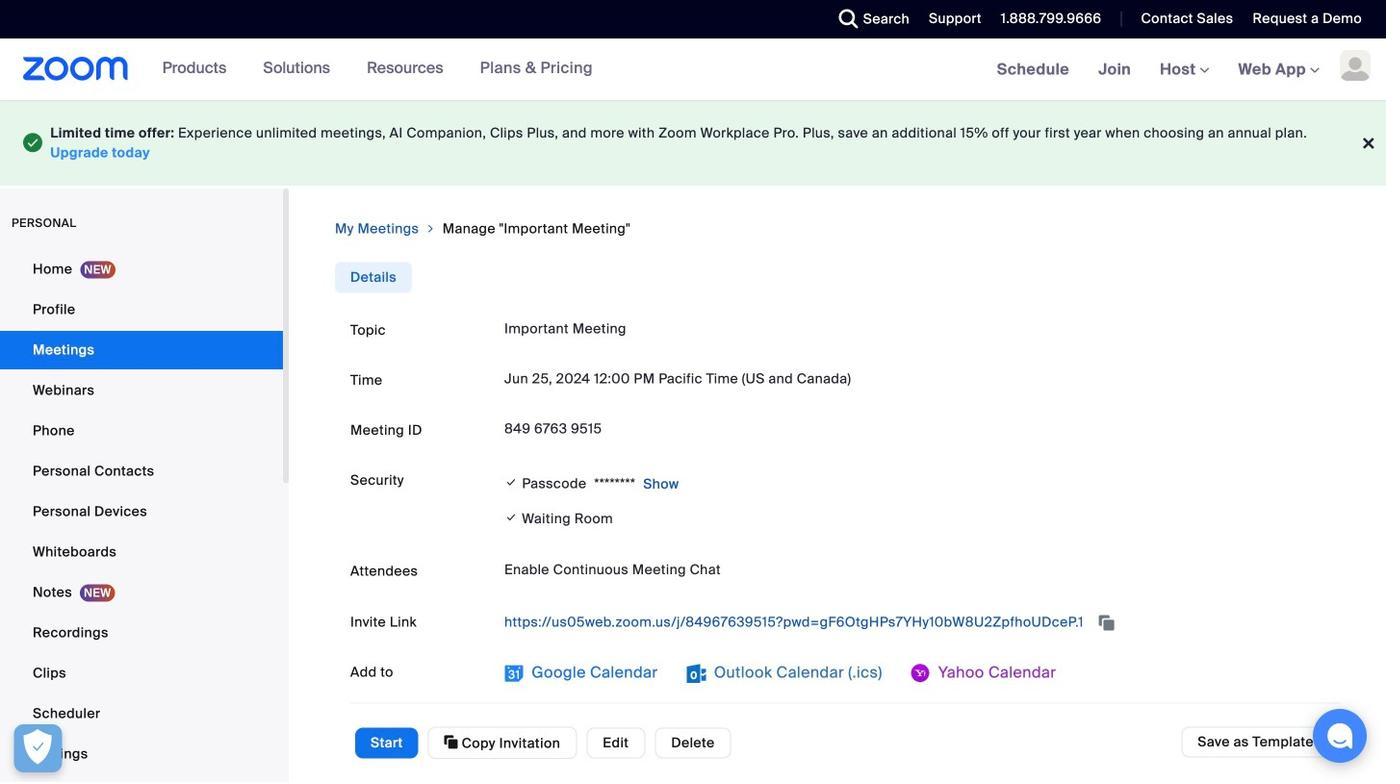 Task type: locate. For each thing, give the bounding box(es) containing it.
add to yahoo calendar image
[[911, 664, 931, 684]]

checked image
[[504, 473, 518, 492], [504, 508, 518, 528]]

banner
[[0, 39, 1386, 102]]

application
[[504, 607, 1325, 638]]

footer
[[0, 100, 1386, 186]]

manage important meeting navigation
[[335, 220, 1340, 239]]

tab
[[335, 262, 412, 293]]

0 vertical spatial checked image
[[504, 473, 518, 492]]

1 vertical spatial checked image
[[504, 508, 518, 528]]

type image
[[23, 129, 43, 157]]

1 checked image from the top
[[504, 473, 518, 492]]

manage my meeting tab control tab list
[[335, 262, 412, 293]]



Task type: describe. For each thing, give the bounding box(es) containing it.
meetings navigation
[[983, 39, 1386, 102]]

2 checked image from the top
[[504, 508, 518, 528]]

add to google calendar image
[[504, 664, 524, 684]]

zoom logo image
[[23, 57, 129, 81]]

open preferences image
[[23, 730, 52, 765]]

open chat image
[[1327, 723, 1354, 750]]

add to outlook calendar (.ics) image
[[687, 664, 706, 684]]

profile picture image
[[1340, 50, 1371, 81]]

product information navigation
[[129, 39, 607, 100]]

copy image
[[444, 734, 458, 751]]

right image
[[425, 220, 437, 239]]

personal menu menu
[[0, 250, 283, 783]]



Task type: vqa. For each thing, say whether or not it's contained in the screenshot.
1st checked image from the top
yes



